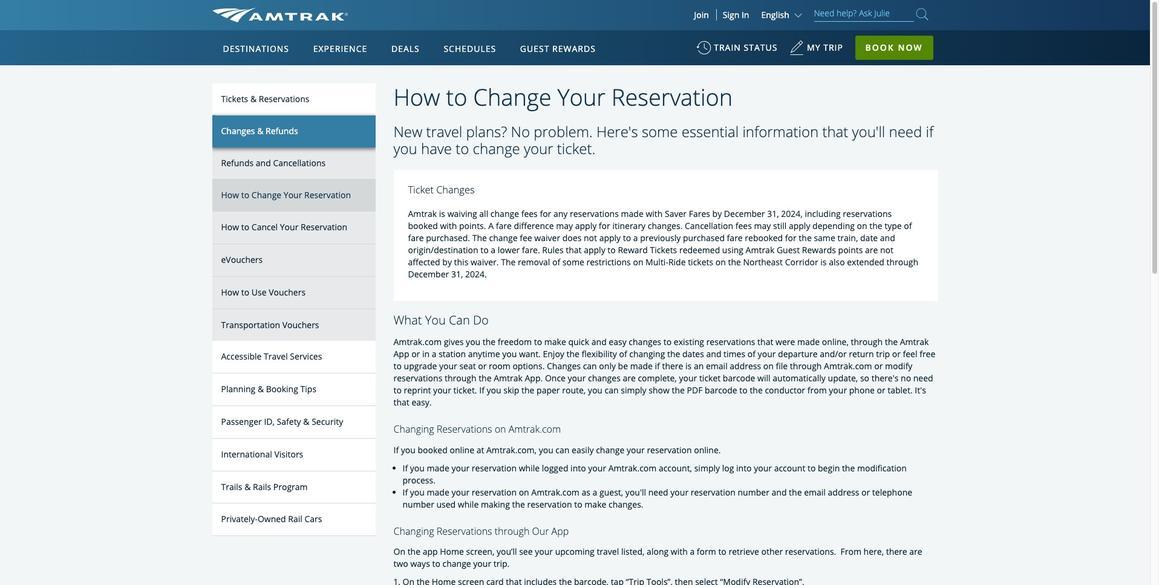 Task type: locate. For each thing, give the bounding box(es) containing it.
make up enjoy at the bottom of page
[[545, 337, 566, 348]]

and down "account" on the bottom right of the page
[[772, 487, 787, 499]]

on inside if you made your reservation while logged into your amtrak.com account, simply log into your account to begin the modification process. if you made your reservation on amtrak.com as a guest, you'll need your reservation number and the email address or telephone number used while making the reservation to make changes.
[[519, 487, 529, 499]]

1 horizontal spatial are
[[866, 245, 879, 256]]

1 vertical spatial while
[[458, 499, 479, 511]]

1 vertical spatial number
[[403, 499, 435, 511]]

need inside amtrak.com gives you the freedom to make quick and easy changes to existing reservations that were made online, through the amtrak app or in a station anytime you want. enjoy the flexibility of changing the dates and times of your departure and/or return trip or feel free to upgrade your seat or room options. changes can only be made if there is an email address on file through amtrak.com or modify reservations through the amtrak app. once your changes are complete, your ticket barcode will automatically update, so there's no need to reprint your ticket. if you skip the paper route, you can simply show the pdf barcode to the conductor from your phone or tablet. it's that easy.
[[914, 373, 934, 384]]

how to change your reservation link
[[212, 180, 376, 212]]

1 vertical spatial app
[[552, 525, 569, 539]]

a inside amtrak.com gives you the freedom to make quick and easy changes to existing reservations that were made online, through the amtrak app or in a station anytime you want. enjoy the flexibility of changing the dates and times of your departure and/or return trip or feel free to upgrade your seat or room options. changes can only be made if there is an email address on file through amtrak.com or modify reservations through the amtrak app. once your changes are complete, your ticket barcode will automatically update, so there's no need to reprint your ticket. if you skip the paper route, you can simply show the pdf barcode to the conductor from your phone or tablet. it's that easy.
[[432, 349, 437, 360]]

now
[[899, 42, 923, 53]]

booked inside amtrak is waiving all change fees for any reservations made with saver fares by december 31, 2024, including reservations booked with points. a fare difference may apply for itinerary changes. cancellation fees may still apply depending on the type of fare purchased. the change fee waiver does not apply to a previously purchased fare rebooked for the same train, date and origin/destination to a lower fare. rules that apply to reward tickets redeemed using amtrak guest rewards points are not affected by this waiver. the removal of some restrictions on multi-ride tickets on the northeast corridor is also extended through december 31, 2024.
[[408, 220, 438, 232]]

is left waiving
[[439, 208, 446, 220]]

0 vertical spatial how to change your reservation
[[394, 81, 733, 113]]

& inside 'link'
[[257, 125, 264, 137]]

amtrak.com gives you the freedom to make quick and easy changes to existing reservations that were made online, through the amtrak app or in a station anytime you want. enjoy the flexibility of changing the dates and times of your departure and/or return trip or feel free to upgrade your seat or room options. changes can only be made if there is an email address on file through amtrak.com or modify reservations through the amtrak app. once your changes are complete, your ticket barcode will automatically update, so there's no need to reprint your ticket. if you skip the paper route, you can simply show the pdf barcode to the conductor from your phone or tablet. it's that easy.
[[394, 337, 936, 409]]

0 vertical spatial december
[[724, 208, 765, 220]]

search icon image
[[917, 6, 929, 22]]

0 horizontal spatial how to change your reservation
[[221, 190, 351, 201]]

0 vertical spatial there
[[663, 361, 684, 372]]

fare right a
[[496, 220, 512, 232]]

2 horizontal spatial with
[[671, 547, 688, 558]]

to down 'app'
[[432, 559, 441, 570]]

1 vertical spatial vouchers
[[282, 319, 319, 331]]

fees
[[522, 208, 538, 220], [736, 220, 752, 232]]

and
[[256, 157, 271, 169], [881, 232, 896, 244], [592, 337, 607, 348], [707, 349, 722, 360], [772, 487, 787, 499]]

booked
[[408, 220, 438, 232], [418, 445, 448, 456]]

book
[[866, 42, 895, 53]]

on down reward
[[633, 257, 644, 268]]

0 horizontal spatial fare
[[408, 232, 424, 244]]

owned
[[258, 514, 286, 526]]

if
[[480, 385, 485, 397], [394, 445, 399, 456], [403, 463, 408, 474], [403, 487, 408, 499]]

amtrak image
[[212, 8, 348, 22]]

how down refunds and cancellations
[[221, 190, 239, 201]]

barcode down ticket at the bottom right of the page
[[705, 385, 738, 397]]

essential
[[682, 121, 739, 141]]

can down only
[[605, 385, 619, 397]]

same
[[814, 232, 836, 244]]

how to change your reservation inside secondary navigation
[[221, 190, 351, 201]]

email down the begin
[[805, 487, 826, 499]]

to up restrictions
[[608, 245, 616, 256]]

to up plans?
[[446, 81, 468, 113]]

and up the flexibility
[[592, 337, 607, 348]]

1 horizontal spatial some
[[642, 121, 678, 141]]

to up want.
[[534, 337, 542, 348]]

1 vertical spatial for
[[599, 220, 611, 232]]

0 vertical spatial changes.
[[648, 220, 683, 232]]

application inside banner
[[257, 101, 548, 271]]

on
[[394, 547, 406, 558]]

if inside amtrak.com gives you the freedom to make quick and easy changes to existing reservations that were made online, through the amtrak app or in a station anytime you want. enjoy the flexibility of changing the dates and times of your departure and/or return trip or feel free to upgrade your seat or room options. changes can only be made if there is an email address on file through amtrak.com or modify reservations through the amtrak app. once your changes are complete, your ticket barcode will automatically update, so there's no need to reprint your ticket. if you skip the paper route, you can simply show the pdf barcode to the conductor from your phone or tablet. it's that easy.
[[655, 361, 660, 372]]

purchased
[[683, 232, 725, 244]]

reservations up times
[[707, 337, 756, 348]]

secondary navigation
[[212, 84, 394, 586]]

while
[[519, 463, 540, 474], [458, 499, 479, 511]]

international visitors link
[[212, 439, 376, 472]]

email inside if you made your reservation while logged into your amtrak.com account, simply log into your account to begin the modification process. if you made your reservation on amtrak.com as a guest, you'll need your reservation number and the email address or telephone number used while making the reservation to make changes.
[[805, 487, 826, 499]]

0 horizontal spatial app
[[394, 349, 410, 360]]

0 horizontal spatial travel
[[426, 121, 463, 141]]

reservations
[[570, 208, 619, 220], [843, 208, 892, 220], [707, 337, 756, 348], [394, 373, 443, 384]]

for
[[540, 208, 552, 220], [599, 220, 611, 232], [786, 232, 797, 244]]

corridor
[[785, 257, 819, 268]]

1 vertical spatial travel
[[597, 547, 619, 558]]

on up will on the right of page
[[764, 361, 774, 372]]

make inside if you made your reservation while logged into your amtrak.com account, simply log into your account to begin the modification process. if you made your reservation on amtrak.com as a guest, you'll need your reservation number and the email address or telephone number used while making the reservation to make changes.
[[585, 499, 607, 511]]

to inside 'new travel plans? no problem. here's some essential information that you'll need if you have to change your ticket.'
[[456, 139, 469, 159]]

1 horizontal spatial the
[[501, 257, 516, 268]]

into down easily
[[571, 463, 586, 474]]

0 vertical spatial for
[[540, 208, 552, 220]]

and inside amtrak is waiving all change fees for any reservations made with saver fares by december 31, 2024, including reservations booked with points. a fare difference may apply for itinerary changes. cancellation fees may still apply depending on the type of fare purchased. the change fee waiver does not apply to a previously purchased fare rebooked for the same train, date and origin/destination to a lower fare. rules that apply to reward tickets redeemed using amtrak guest rewards points are not affected by this waiver. the removal of some restrictions on multi-ride tickets on the northeast corridor is also extended through december 31, 2024.
[[881, 232, 896, 244]]

changing down easy.
[[394, 423, 434, 437]]

update,
[[828, 373, 859, 384]]

amtrak down ticket
[[408, 208, 437, 220]]

amtrak is waiving all change fees for any reservations made with saver fares by december 31, 2024, including reservations booked with points. a fare difference may apply for itinerary changes. cancellation fees may still apply depending on the type of fare purchased. the change fee waiver does not apply to a previously purchased fare rebooked for the same train, date and origin/destination to a lower fare. rules that apply to reward tickets redeemed using amtrak guest rewards points are not affected by this waiver. the removal of some restrictions on multi-ride tickets on the northeast corridor is also extended through december 31, 2024.
[[408, 208, 919, 280]]

status
[[744, 42, 778, 53]]

make inside amtrak.com gives you the freedom to make quick and easy changes to existing reservations that were made online, through the amtrak app or in a station anytime you want. enjoy the flexibility of changing the dates and times of your departure and/or return trip or feel free to upgrade your seat or room options. changes can only be made if there is an email address on file through amtrak.com or modify reservations through the amtrak app. once your changes are complete, your ticket barcode will automatically update, so there's no need to reprint your ticket. if you skip the paper route, you can simply show the pdf barcode to the conductor from your phone or tablet. it's that easy.
[[545, 337, 566, 348]]

0 horizontal spatial some
[[563, 257, 585, 268]]

cancellation
[[685, 220, 734, 232]]

international visitors
[[221, 449, 303, 461]]

on down "using"
[[716, 257, 726, 268]]

the left pdf
[[672, 385, 685, 397]]

free
[[920, 349, 936, 360]]

reservations up does
[[570, 208, 619, 220]]

0 vertical spatial are
[[866, 245, 879, 256]]

the down existing
[[668, 349, 681, 360]]

is left an
[[686, 361, 692, 372]]

travel inside on the app home screen, you'll see your upcoming travel listed, along with a form to retrieve other reservations.  from here, there are two ways to change your trip.
[[597, 547, 619, 558]]

0 vertical spatial changing
[[394, 423, 434, 437]]

amtrak
[[408, 208, 437, 220], [746, 245, 775, 256], [901, 337, 929, 348], [494, 373, 523, 384]]

0 vertical spatial the
[[473, 232, 487, 244]]

0 vertical spatial reservations
[[259, 93, 310, 105]]

itinerary
[[613, 220, 646, 232]]

0 vertical spatial booked
[[408, 220, 438, 232]]

2 vertical spatial reservations
[[437, 525, 492, 539]]

email inside amtrak.com gives you the freedom to make quick and easy changes to existing reservations that were made online, through the amtrak app or in a station anytime you want. enjoy the flexibility of changing the dates and times of your departure and/or return trip or feel free to upgrade your seat or room options. changes can only be made if there is an email address on file through amtrak.com or modify reservations through the amtrak app. once your changes are complete, your ticket barcode will automatically update, so there's no need to reprint your ticket. if you skip the paper route, you can simply show the pdf barcode to the conductor from your phone or tablet. it's that easy.
[[706, 361, 728, 372]]

0 horizontal spatial can
[[556, 445, 570, 456]]

program
[[273, 482, 308, 493]]

address inside amtrak.com gives you the freedom to make quick and easy changes to existing reservations that were made online, through the amtrak app or in a station anytime you want. enjoy the flexibility of changing the dates and times of your departure and/or return trip or feel free to upgrade your seat or room options. changes can only be made if there is an email address on file through amtrak.com or modify reservations through the amtrak app. once your changes are complete, your ticket barcode will automatically update, so there's no need to reprint your ticket. if you skip the paper route, you can simply show the pdf barcode to the conductor from your phone or tablet. it's that easy.
[[730, 361, 762, 372]]

your up 'problem.'
[[558, 81, 606, 113]]

0 vertical spatial by
[[713, 208, 722, 220]]

& down tickets & reservations on the left top
[[257, 125, 264, 137]]

1 horizontal spatial december
[[724, 208, 765, 220]]

address inside if you made your reservation while logged into your amtrak.com account, simply log into your account to begin the modification process. if you made your reservation on amtrak.com as a guest, you'll need your reservation number and the email address or telephone number used while making the reservation to make changes.
[[828, 487, 860, 499]]

some down rules at top left
[[563, 257, 585, 268]]

your down refunds and cancellations link
[[284, 190, 302, 201]]

1 horizontal spatial fare
[[496, 220, 512, 232]]

change inside 'new travel plans? no problem. here's some essential information that you'll need if you have to change your ticket.'
[[473, 139, 520, 159]]

changes inside amtrak.com gives you the freedom to make quick and easy changes to existing reservations that were made online, through the amtrak app or in a station anytime you want. enjoy the flexibility of changing the dates and times of your departure and/or return trip or feel free to upgrade your seat or room options. changes can only be made if there is an email address on file through amtrak.com or modify reservations through the amtrak app. once your changes are complete, your ticket barcode will automatically update, so there's no need to reprint your ticket. if you skip the paper route, you can simply show the pdf barcode to the conductor from your phone or tablet. it's that easy.
[[547, 361, 581, 372]]

0 vertical spatial not
[[584, 232, 597, 244]]

app
[[394, 349, 410, 360], [552, 525, 569, 539]]

banner
[[0, 0, 1151, 280]]

1 horizontal spatial you'll
[[853, 121, 886, 141]]

0 horizontal spatial if
[[655, 361, 660, 372]]

how for how to cancel your reservation link
[[221, 222, 239, 233]]

0 horizontal spatial changes
[[588, 373, 621, 384]]

security
[[312, 416, 343, 428]]

only
[[599, 361, 616, 372]]

at
[[477, 445, 484, 456]]

reprint
[[404, 385, 431, 397]]

0 horizontal spatial into
[[571, 463, 586, 474]]

some inside amtrak is waiving all change fees for any reservations made with saver fares by december 31, 2024, including reservations booked with points. a fare difference may apply for itinerary changes. cancellation fees may still apply depending on the type of fare purchased. the change fee waiver does not apply to a previously purchased fare rebooked for the same train, date and origin/destination to a lower fare. rules that apply to reward tickets redeemed using amtrak guest rewards points are not affected by this waiver. the removal of some restrictions on multi-ride tickets on the northeast corridor is also extended through december 31, 2024.
[[563, 257, 585, 268]]

that down does
[[566, 245, 582, 256]]

lower
[[498, 245, 520, 256]]

1 horizontal spatial with
[[646, 208, 663, 220]]

1 horizontal spatial changes.
[[648, 220, 683, 232]]

are inside amtrak.com gives you the freedom to make quick and easy changes to existing reservations that were made online, through the amtrak app or in a station anytime you want. enjoy the flexibility of changing the dates and times of your departure and/or return trip or feel free to upgrade your seat or room options. changes can only be made if there is an email address on file through amtrak.com or modify reservations through the amtrak app. once your changes are complete, your ticket barcode will automatically update, so there's no need to reprint your ticket. if you skip the paper route, you can simply show the pdf barcode to the conductor from your phone or tablet. it's that easy.
[[623, 373, 636, 384]]

some right here's
[[642, 121, 678, 141]]

changing up on
[[394, 525, 434, 539]]

how to use vouchers link
[[212, 277, 376, 310]]

0 horizontal spatial you'll
[[626, 487, 647, 499]]

complete,
[[638, 373, 677, 384]]

1 horizontal spatial tickets
[[650, 245, 678, 256]]

0 vertical spatial changes
[[221, 125, 255, 137]]

reservations up changes & refunds 'link'
[[259, 93, 310, 105]]

and right dates
[[707, 349, 722, 360]]

with left saver on the right top of the page
[[646, 208, 663, 220]]

with inside on the app home screen, you'll see your upcoming travel listed, along with a form to retrieve other reservations.  from here, there are two ways to change your trip.
[[671, 547, 688, 558]]

1 vertical spatial changes.
[[609, 499, 644, 511]]

book now
[[866, 42, 923, 53]]

deals button
[[387, 32, 425, 66]]

departure
[[778, 349, 818, 360]]

ticket.
[[557, 139, 596, 159], [454, 385, 477, 397]]

0 horizontal spatial make
[[545, 337, 566, 348]]

fare up affected on the top
[[408, 232, 424, 244]]

1 vertical spatial there
[[887, 547, 908, 558]]

vouchers inside how to use vouchers link
[[269, 287, 306, 298]]

how left use
[[221, 287, 239, 298]]

and/or
[[820, 349, 847, 360]]

experience button
[[309, 32, 372, 66]]

1 vertical spatial reservations
[[437, 423, 492, 437]]

the down quick at bottom
[[567, 349, 580, 360]]

0 horizontal spatial while
[[458, 499, 479, 511]]

or inside if you made your reservation while logged into your amtrak.com account, simply log into your account to begin the modification process. if you made your reservation on amtrak.com as a guest, you'll need your reservation number and the email address or telephone number used while making the reservation to make changes.
[[862, 487, 871, 499]]

0 horizontal spatial email
[[706, 361, 728, 372]]

what
[[394, 312, 422, 329]]

making
[[481, 499, 510, 511]]

0 horizontal spatial tickets
[[221, 93, 248, 105]]

travel inside 'new travel plans? no problem. here's some essential information that you'll need if you have to change your ticket.'
[[426, 121, 463, 141]]

how to cancel your reservation
[[221, 222, 348, 233]]

for down still on the right top of the page
[[786, 232, 797, 244]]

1 horizontal spatial make
[[585, 499, 607, 511]]

0 horizontal spatial is
[[439, 208, 446, 220]]

0 vertical spatial changes
[[629, 337, 662, 348]]

my trip
[[808, 42, 844, 53]]

are down be
[[623, 373, 636, 384]]

1 horizontal spatial app
[[552, 525, 569, 539]]

your up if you made your reservation while logged into your amtrak.com account, simply log into your account to begin the modification process. if you made your reservation on amtrak.com as a guest, you'll need your reservation number and the email address or telephone number used while making the reservation to make changes.
[[627, 445, 645, 456]]

changing for changing reservations on amtrak.com
[[394, 423, 434, 437]]

two
[[394, 559, 408, 570]]

make
[[545, 337, 566, 348], [585, 499, 607, 511]]

2 vertical spatial is
[[686, 361, 692, 372]]

2 horizontal spatial for
[[786, 232, 797, 244]]

the up 'ways'
[[408, 547, 421, 558]]

made up itinerary
[[621, 208, 644, 220]]

does
[[563, 232, 582, 244]]

2024.
[[465, 269, 487, 280]]

0 horizontal spatial may
[[556, 220, 573, 232]]

changes up once
[[547, 361, 581, 372]]

your up used
[[452, 487, 470, 499]]

train status link
[[697, 36, 778, 66]]

through up you'll
[[495, 525, 530, 539]]

2 vertical spatial are
[[910, 547, 923, 558]]

gives
[[444, 337, 464, 348]]

are down date
[[866, 245, 879, 256]]

travel left listed,
[[597, 547, 619, 558]]

0 horizontal spatial december
[[408, 269, 449, 280]]

0 horizontal spatial guest
[[520, 43, 550, 54]]

changes up waiving
[[437, 184, 475, 197]]

here's
[[597, 121, 638, 141]]

1 vertical spatial changes
[[588, 373, 621, 384]]

change up no
[[474, 81, 552, 113]]

1 horizontal spatial is
[[686, 361, 692, 372]]

1 vertical spatial if
[[655, 361, 660, 372]]

reservation for how to cancel your reservation link
[[301, 222, 348, 233]]

fare
[[496, 220, 512, 232], [408, 232, 424, 244], [727, 232, 743, 244]]

your for how to cancel your reservation link
[[280, 222, 299, 233]]

by up cancellation
[[713, 208, 722, 220]]

while right used
[[458, 499, 479, 511]]

changes down tickets & reservations on the left top
[[221, 125, 255, 137]]

some
[[642, 121, 678, 141], [563, 257, 585, 268]]

your down the 'were'
[[758, 349, 776, 360]]

1 vertical spatial by
[[443, 257, 452, 268]]

is
[[439, 208, 446, 220], [821, 257, 827, 268], [686, 361, 692, 372]]

simply inside amtrak.com gives you the freedom to make quick and easy changes to existing reservations that were made online, through the amtrak app or in a station anytime you want. enjoy the flexibility of changing the dates and times of your departure and/or return trip or feel free to upgrade your seat or room options. changes can only be made if there is an email address on file through amtrak.com or modify reservations through the amtrak app. once your changes are complete, your ticket barcode will automatically update, so there's no need to reprint your ticket. if you skip the paper route, you can simply show the pdf barcode to the conductor from your phone or tablet. it's that easy.
[[621, 385, 647, 397]]

& right safety
[[303, 416, 310, 428]]

and inside if you made your reservation while logged into your amtrak.com account, simply log into your account to begin the modification process. if you made your reservation on amtrak.com as a guest, you'll need your reservation number and the email address or telephone number used while making the reservation to make changes.
[[772, 487, 787, 499]]

easily
[[572, 445, 594, 456]]

changes.
[[648, 220, 683, 232], [609, 499, 644, 511]]

& for booking
[[258, 384, 264, 395]]

date
[[861, 232, 878, 244]]

barcode down times
[[723, 373, 756, 384]]

0 vertical spatial simply
[[621, 385, 647, 397]]

the down "using"
[[728, 257, 741, 268]]

1 horizontal spatial 31,
[[768, 208, 779, 220]]

ticket. inside amtrak.com gives you the freedom to make quick and easy changes to existing reservations that were made online, through the amtrak app or in a station anytime you want. enjoy the flexibility of changing the dates and times of your departure and/or return trip or feel free to upgrade your seat or room options. changes can only be made if there is an email address on file through amtrak.com or modify reservations through the amtrak app. once your changes are complete, your ticket barcode will automatically update, so there's no need to reprint your ticket. if you skip the paper route, you can simply show the pdf barcode to the conductor from your phone or tablet. it's that easy.
[[454, 385, 477, 397]]

that inside 'new travel plans? no problem. here's some essential information that you'll need if you have to change your ticket.'
[[823, 121, 849, 141]]

rebooked
[[745, 232, 783, 244]]

0 vertical spatial make
[[545, 337, 566, 348]]

2 vertical spatial with
[[671, 547, 688, 558]]

changes & refunds link
[[212, 115, 376, 147]]

for left any
[[540, 208, 552, 220]]

amtrak.com up guest, on the right bottom
[[609, 463, 657, 474]]

that
[[823, 121, 849, 141], [566, 245, 582, 256], [758, 337, 774, 348], [394, 397, 410, 409]]

1 horizontal spatial refunds
[[266, 125, 298, 137]]

or up modify
[[893, 349, 901, 360]]

number up retrieve
[[738, 487, 770, 499]]

amtrak.com
[[394, 337, 442, 348], [824, 361, 873, 372], [509, 423, 561, 437], [609, 463, 657, 474], [532, 487, 580, 499]]

1 vertical spatial can
[[605, 385, 619, 397]]

there right here,
[[887, 547, 908, 558]]

are inside on the app home screen, you'll see your upcoming travel listed, along with a form to retrieve other reservations.  from here, there are two ways to change your trip.
[[910, 547, 923, 558]]

the down lower
[[501, 257, 516, 268]]

1 vertical spatial some
[[563, 257, 585, 268]]

your down the account,
[[671, 487, 689, 499]]

a inside if you made your reservation while logged into your amtrak.com account, simply log into your account to begin the modification process. if you made your reservation on amtrak.com as a guest, you'll need your reservation number and the email address or telephone number used while making the reservation to make changes.
[[593, 487, 598, 499]]

ticket. inside 'new travel plans? no problem. here's some essential information that you'll need if you have to change your ticket.'
[[557, 139, 596, 159]]

of right type
[[905, 220, 913, 232]]

apply up restrictions
[[584, 245, 606, 256]]

changes up changing on the bottom right of page
[[629, 337, 662, 348]]

route,
[[562, 385, 586, 397]]

1 vertical spatial how to change your reservation
[[221, 190, 351, 201]]

do
[[473, 312, 489, 329]]

1 changing from the top
[[394, 423, 434, 437]]

1 vertical spatial guest
[[777, 245, 800, 256]]

of
[[905, 220, 913, 232], [553, 257, 561, 268], [619, 349, 627, 360], [748, 349, 756, 360]]

through up return
[[851, 337, 883, 348]]

some inside 'new travel plans? no problem. here's some essential information that you'll need if you have to change your ticket.'
[[642, 121, 678, 141]]

from
[[841, 547, 862, 558]]

need
[[890, 121, 923, 141], [914, 373, 934, 384], [649, 487, 669, 499]]

1 horizontal spatial changes
[[437, 184, 475, 197]]

still
[[774, 220, 787, 232]]

enjoy
[[543, 349, 565, 360]]

your
[[558, 81, 606, 113], [284, 190, 302, 201], [280, 222, 299, 233]]

account,
[[659, 463, 693, 474]]

1 vertical spatial fees
[[736, 220, 752, 232]]

1 vertical spatial email
[[805, 487, 826, 499]]

how for how to use vouchers link
[[221, 287, 239, 298]]

0 vertical spatial email
[[706, 361, 728, 372]]

through up automatically
[[790, 361, 822, 372]]

simply
[[621, 385, 647, 397], [695, 463, 720, 474]]

your inside 'new travel plans? no problem. here's some essential information that you'll need if you have to change your ticket.'
[[524, 139, 554, 159]]

reservation up 'new travel plans? no problem. here's some essential information that you'll need if you have to change your ticket.'
[[612, 81, 733, 113]]

0 vertical spatial need
[[890, 121, 923, 141]]

1 vertical spatial address
[[828, 487, 860, 499]]

address down times
[[730, 361, 762, 372]]

fare.
[[522, 245, 540, 256]]

0 horizontal spatial are
[[623, 373, 636, 384]]

to left upgrade
[[394, 361, 402, 372]]

1 horizontal spatial may
[[755, 220, 771, 232]]

our
[[532, 525, 549, 539]]

need inside if you made your reservation while logged into your amtrak.com account, simply log into your account to begin the modification process. if you made your reservation on amtrak.com as a guest, you'll need your reservation number and the email address or telephone number used while making the reservation to make changes.
[[649, 487, 669, 499]]

how for 'how to change your reservation' link
[[221, 190, 239, 201]]

1 horizontal spatial can
[[583, 361, 597, 372]]

1 vertical spatial tickets
[[650, 245, 678, 256]]

fare up "using"
[[727, 232, 743, 244]]

reservation up the account,
[[647, 445, 692, 456]]

visitors
[[274, 449, 303, 461]]

vouchers inside the "transportation vouchers" link
[[282, 319, 319, 331]]

rewards inside popup button
[[553, 43, 596, 54]]

1 horizontal spatial into
[[737, 463, 752, 474]]

application
[[257, 101, 548, 271]]

email up ticket at the bottom right of the page
[[706, 361, 728, 372]]

may
[[556, 220, 573, 232], [755, 220, 771, 232]]

changes down only
[[588, 373, 621, 384]]

a
[[634, 232, 638, 244], [491, 245, 496, 256], [432, 349, 437, 360], [593, 487, 598, 499], [690, 547, 695, 558]]

0 vertical spatial barcode
[[723, 373, 756, 384]]

vouchers
[[269, 287, 306, 298], [282, 319, 319, 331]]

you
[[394, 139, 418, 159], [466, 337, 481, 348], [503, 349, 517, 360], [487, 385, 502, 397], [588, 385, 603, 397], [401, 445, 416, 456], [539, 445, 554, 456], [410, 463, 425, 474], [410, 487, 425, 499]]

modification
[[858, 463, 907, 474]]

1 vertical spatial barcode
[[705, 385, 738, 397]]

need inside 'new travel plans? no problem. here's some essential information that you'll need if you have to change your ticket.'
[[890, 121, 923, 141]]

change
[[474, 81, 552, 113], [252, 190, 282, 201]]

2 changing from the top
[[394, 525, 434, 539]]

0 horizontal spatial rewards
[[553, 43, 596, 54]]

the down room
[[479, 373, 492, 384]]

1 horizontal spatial email
[[805, 487, 826, 499]]

1 vertical spatial the
[[501, 257, 516, 268]]

reservation down cancellations
[[305, 190, 351, 201]]

your right plans?
[[524, 139, 554, 159]]

the inside on the app home screen, you'll see your upcoming travel listed, along with a form to retrieve other reservations.  from here, there are two ways to change your trip.
[[408, 547, 421, 558]]

0 vertical spatial refunds
[[266, 125, 298, 137]]

0 vertical spatial you'll
[[853, 121, 886, 141]]

1 horizontal spatial change
[[474, 81, 552, 113]]

how to change your reservation up how to cancel your reservation
[[221, 190, 351, 201]]

into right "log"
[[737, 463, 752, 474]]



Task type: vqa. For each thing, say whether or not it's contained in the screenshot.
Auburn Sacramento Emeryville (San Francisco) Oakland San Jose 3 hours 15 minutes Multiple Departures Daily The best way to get around Northern California. Whether traveling around Northern California for business or pleasure, skip the traffic and parking hassles and take the train. The Capitol Corridor provides convenient, frequent and affordable service between the Sacramento region and the Bay Area, with multi-ride tickets available. You can also take the easy Thruway bus connections to San Francisco at Emeryville.
no



Task type: describe. For each thing, give the bounding box(es) containing it.
0 horizontal spatial number
[[403, 499, 435, 511]]

on up date
[[857, 220, 868, 232]]

services
[[290, 351, 322, 363]]

northeast
[[744, 257, 783, 268]]

0 vertical spatial your
[[558, 81, 606, 113]]

amtrak.com down the logged
[[532, 487, 580, 499]]

tickets & reservations
[[221, 93, 310, 105]]

information
[[743, 121, 819, 141]]

amtrak.com up if you booked online at amtrak.com, you can easily change your reservation online.
[[509, 423, 561, 437]]

reservation up the our
[[528, 499, 572, 511]]

change right easily
[[596, 445, 625, 456]]

and inside secondary navigation
[[256, 157, 271, 169]]

of up be
[[619, 349, 627, 360]]

2 horizontal spatial can
[[605, 385, 619, 397]]

your down easily
[[589, 463, 607, 474]]

1 into from the left
[[571, 463, 586, 474]]

ride
[[669, 257, 686, 268]]

origin/destination
[[408, 245, 479, 256]]

0 vertical spatial is
[[439, 208, 446, 220]]

passenger
[[221, 416, 262, 428]]

or down there's
[[877, 385, 886, 397]]

through inside amtrak is waiving all change fees for any reservations made with saver fares by december 31, 2024, including reservations booked with points. a fare difference may apply for itinerary changes. cancellation fees may still apply depending on the type of fare purchased. the change fee waiver does not apply to a previously purchased fare rebooked for the same train, date and origin/destination to a lower fare. rules that apply to reward tickets redeemed using amtrak guest rewards points are not affected by this waiver. the removal of some restrictions on multi-ride tickets on the northeast corridor is also extended through december 31, 2024.
[[887, 257, 919, 268]]

to down itinerary
[[623, 232, 631, 244]]

0 horizontal spatial fees
[[522, 208, 538, 220]]

you'll inside 'new travel plans? no problem. here's some essential information that you'll need if you have to change your ticket.'
[[853, 121, 886, 141]]

reservation for 'how to change your reservation' link
[[305, 190, 351, 201]]

to up the waiver.
[[481, 245, 489, 256]]

return
[[849, 349, 874, 360]]

type
[[885, 220, 902, 232]]

there inside amtrak.com gives you the freedom to make quick and easy changes to existing reservations that were made online, through the amtrak app or in a station anytime you want. enjoy the flexibility of changing the dates and times of your departure and/or return trip or feel free to upgrade your seat or room options. changes can only be made if there is an email address on file through amtrak.com or modify reservations through the amtrak app. once your changes are complete, your ticket barcode will automatically update, so there's no need to reprint your ticket. if you skip the paper route, you can simply show the pdf barcode to the conductor from your phone or tablet. it's that easy.
[[663, 361, 684, 372]]

0 vertical spatial with
[[646, 208, 663, 220]]

fee
[[520, 232, 533, 244]]

if you booked online at amtrak.com, you can easily change your reservation online.
[[394, 445, 721, 456]]

to left cancel
[[241, 222, 250, 233]]

privately-
[[221, 514, 258, 526]]

if inside amtrak.com gives you the freedom to make quick and easy changes to existing reservations that were made online, through the amtrak app or in a station anytime you want. enjoy the flexibility of changing the dates and times of your departure and/or return trip or feel free to upgrade your seat or room options. changes can only be made if there is an email address on file through amtrak.com or modify reservations through the amtrak app. once your changes are complete, your ticket barcode will automatically update, so there's no need to reprint your ticket. if you skip the paper route, you can simply show the pdf barcode to the conductor from your phone or tablet. it's that easy.
[[480, 385, 485, 397]]

changes. inside amtrak is waiving all change fees for any reservations made with saver fares by december 31, 2024, including reservations booked with points. a fare difference may apply for itinerary changes. cancellation fees may still apply depending on the type of fare purchased. the change fee waiver does not apply to a previously purchased fare rebooked for the same train, date and origin/destination to a lower fare. rules that apply to reward tickets redeemed using amtrak guest rewards points are not affected by this waiver. the removal of some restrictions on multi-ride tickets on the northeast corridor is also extended through december 31, 2024.
[[648, 220, 683, 232]]

tickets & reservations link
[[212, 84, 376, 116]]

apply down itinerary
[[600, 232, 621, 244]]

1 horizontal spatial changes
[[629, 337, 662, 348]]

amtrak up feel
[[901, 337, 929, 348]]

changes. inside if you made your reservation while logged into your amtrak.com account, simply log into your account to begin the modification process. if you made your reservation on amtrak.com as a guest, you'll need your reservation number and the email address or telephone number used while making the reservation to make changes.
[[609, 499, 644, 511]]

0 horizontal spatial the
[[473, 232, 487, 244]]

want.
[[519, 349, 541, 360]]

made up used
[[427, 487, 450, 499]]

accessible travel services link
[[212, 342, 376, 374]]

change inside secondary navigation
[[252, 190, 282, 201]]

changes inside 'link'
[[221, 125, 255, 137]]

how to use vouchers
[[221, 287, 306, 298]]

affected
[[408, 257, 440, 268]]

new travel plans? no problem. here's some essential information that you'll need if you have to change your ticket.
[[394, 121, 934, 159]]

you inside 'new travel plans? no problem. here's some essential information that you'll need if you have to change your ticket.'
[[394, 139, 418, 159]]

guest inside popup button
[[520, 43, 550, 54]]

use
[[252, 287, 267, 298]]

online,
[[823, 337, 849, 348]]

banner containing join
[[0, 0, 1151, 280]]

guest inside amtrak is waiving all change fees for any reservations made with saver fares by december 31, 2024, including reservations booked with points. a fare difference may apply for itinerary changes. cancellation fees may still apply depending on the type of fare purchased. the change fee waiver does not apply to a previously purchased fare rebooked for the same train, date and origin/destination to a lower fare. rules that apply to reward tickets redeemed using amtrak guest rewards points are not affected by this waiver. the removal of some restrictions on multi-ride tickets on the northeast corridor is also extended through december 31, 2024.
[[777, 245, 800, 256]]

upgrade
[[404, 361, 437, 372]]

apply up does
[[575, 220, 597, 232]]

transportation
[[221, 319, 280, 331]]

privately-owned rail cars link
[[212, 504, 376, 537]]

rails
[[253, 482, 271, 493]]

evouchers
[[221, 254, 263, 266]]

1 horizontal spatial fees
[[736, 220, 752, 232]]

passenger id, safety & security
[[221, 416, 343, 428]]

that inside amtrak is waiving all change fees for any reservations made with saver fares by december 31, 2024, including reservations booked with points. a fare difference may apply for itinerary changes. cancellation fees may still apply depending on the type of fare purchased. the change fee waiver does not apply to a previously purchased fare rebooked for the same train, date and origin/destination to a lower fare. rules that apply to reward tickets redeemed using amtrak guest rewards points are not affected by this waiver. the removal of some restrictions on multi-ride tickets on the northeast corridor is also extended through december 31, 2024.
[[566, 245, 582, 256]]

all
[[480, 208, 489, 220]]

here,
[[864, 547, 884, 558]]

train
[[714, 42, 741, 53]]

your right see
[[535, 547, 553, 558]]

made up process.
[[427, 463, 450, 474]]

your up route,
[[568, 373, 586, 384]]

change inside on the app home screen, you'll see your upcoming travel listed, along with a form to retrieve other reservations.  from here, there are two ways to change your trip.
[[443, 559, 471, 570]]

english
[[762, 9, 790, 21]]

change up lower
[[489, 232, 518, 244]]

to left use
[[241, 287, 250, 298]]

the left the same
[[799, 232, 812, 244]]

made down changing on the bottom right of page
[[631, 361, 653, 372]]

or down anytime
[[478, 361, 487, 372]]

reservation up making
[[472, 487, 517, 499]]

waiver.
[[471, 257, 499, 268]]

freedom
[[498, 337, 532, 348]]

your up pdf
[[679, 373, 697, 384]]

easy
[[609, 337, 627, 348]]

reservations inside secondary navigation
[[259, 93, 310, 105]]

changing for changing reservations through our app
[[394, 525, 434, 539]]

your left "account" on the bottom right of the page
[[754, 463, 772, 474]]

accessible travel services
[[221, 351, 322, 363]]

0 vertical spatial change
[[474, 81, 552, 113]]

reservations up reprint
[[394, 373, 443, 384]]

station
[[439, 349, 466, 360]]

you'll inside if you made your reservation while logged into your amtrak.com account, simply log into your account to begin the modification process. if you made your reservation on amtrak.com as a guest, you'll need your reservation number and the email address or telephone number used while making the reservation to make changes.
[[626, 487, 647, 499]]

to down as
[[575, 499, 583, 511]]

the right making
[[512, 499, 525, 511]]

if inside 'new travel plans? no problem. here's some essential information that you'll need if you have to change your ticket.'
[[926, 121, 934, 141]]

have
[[421, 139, 452, 159]]

& for reservations
[[251, 93, 257, 105]]

amtrak.com up update,
[[824, 361, 873, 372]]

rail
[[288, 514, 303, 526]]

a
[[489, 220, 494, 232]]

to left the begin
[[808, 463, 816, 474]]

apply down "2024,"
[[789, 220, 811, 232]]

the up date
[[870, 220, 883, 232]]

reservation down "log"
[[691, 487, 736, 499]]

this
[[454, 257, 469, 268]]

0 vertical spatial number
[[738, 487, 770, 499]]

on up amtrak.com,
[[495, 423, 506, 437]]

0 vertical spatial 31,
[[768, 208, 779, 220]]

reservation down at
[[472, 463, 517, 474]]

or left in
[[412, 349, 420, 360]]

change up a
[[491, 208, 519, 220]]

made up departure
[[798, 337, 820, 348]]

on inside amtrak.com gives you the freedom to make quick and easy changes to existing reservations that were made online, through the amtrak app or in a station anytime you want. enjoy the flexibility of changing the dates and times of your departure and/or return trip or feel free to upgrade your seat or room options. changes can only be made if there is an email address on file through amtrak.com or modify reservations through the amtrak app. once your changes are complete, your ticket barcode will automatically update, so there's no need to reprint your ticket. if you skip the paper route, you can simply show the pdf barcode to the conductor from your phone or tablet. it's that easy.
[[764, 361, 774, 372]]

there inside on the app home screen, you'll see your upcoming travel listed, along with a form to retrieve other reservations.  from here, there are two ways to change your trip.
[[887, 547, 908, 558]]

that down reprint
[[394, 397, 410, 409]]

evouchers link
[[212, 245, 376, 277]]

2 vertical spatial for
[[786, 232, 797, 244]]

including
[[805, 208, 841, 220]]

previously
[[641, 232, 681, 244]]

the up anytime
[[483, 337, 496, 348]]

in
[[742, 9, 750, 21]]

reservations for changing reservations on amtrak.com
[[437, 423, 492, 437]]

the down will on the right of page
[[750, 385, 763, 397]]

regions map image
[[257, 101, 548, 271]]

ticket
[[408, 184, 434, 197]]

room
[[489, 361, 511, 372]]

booking
[[266, 384, 298, 395]]

& for rails
[[245, 482, 251, 493]]

how up new at the left of the page
[[394, 81, 440, 113]]

rewards inside amtrak is waiving all change fees for any reservations made with saver fares by december 31, 2024, including reservations booked with points. a fare difference may apply for itinerary changes. cancellation fees may still apply depending on the type of fare purchased. the change fee waiver does not apply to a previously purchased fare rebooked for the same train, date and origin/destination to a lower fare. rules that apply to reward tickets redeemed using amtrak guest rewards points are not affected by this waiver. the removal of some restrictions on multi-ride tickets on the northeast corridor is also extended through december 31, 2024.
[[803, 245, 837, 256]]

your down screen,
[[474, 559, 492, 570]]

1 horizontal spatial while
[[519, 463, 540, 474]]

are inside amtrak is waiving all change fees for any reservations made with saver fares by december 31, 2024, including reservations booked with points. a fare difference may apply for itinerary changes. cancellation fees may still apply depending on the type of fare purchased. the change fee waiver does not apply to a previously purchased fare rebooked for the same train, date and origin/destination to a lower fare. rules that apply to reward tickets redeemed using amtrak guest rewards points are not affected by this waiver. the removal of some restrictions on multi-ride tickets on the northeast corridor is also extended through december 31, 2024.
[[866, 245, 879, 256]]

of down rules at top left
[[553, 257, 561, 268]]

the up 'trip'
[[885, 337, 898, 348]]

0 horizontal spatial refunds
[[221, 157, 254, 169]]

2 vertical spatial can
[[556, 445, 570, 456]]

planning & booking tips link
[[212, 374, 376, 407]]

Please enter your search item search field
[[814, 6, 914, 22]]

the down "account" on the bottom right of the page
[[789, 487, 802, 499]]

tickets inside secondary navigation
[[221, 93, 248, 105]]

as
[[582, 487, 591, 499]]

amtrak up skip
[[494, 373, 523, 384]]

reservations up date
[[843, 208, 892, 220]]

2 may from the left
[[755, 220, 771, 232]]

the right the begin
[[843, 463, 855, 474]]

0 vertical spatial reservation
[[612, 81, 733, 113]]

is inside amtrak.com gives you the freedom to make quick and easy changes to existing reservations that were made online, through the amtrak app or in a station anytime you want. enjoy the flexibility of changing the dates and times of your departure and/or return trip or feel free to upgrade your seat or room options. changes can only be made if there is an email address on file through amtrak.com or modify reservations through the amtrak app. once your changes are complete, your ticket barcode will automatically update, so there's no need to reprint your ticket. if you skip the paper route, you can simply show the pdf barcode to the conductor from your phone or tablet. it's that easy.
[[686, 361, 692, 372]]

your down station
[[439, 361, 457, 372]]

if you made your reservation while logged into your amtrak.com account, simply log into your account to begin the modification process. if you made your reservation on amtrak.com as a guest, you'll need your reservation number and the email address or telephone number used while making the reservation to make changes.
[[403, 463, 913, 511]]

trails & rails program
[[221, 482, 308, 493]]

depending
[[813, 220, 855, 232]]

a up reward
[[634, 232, 638, 244]]

to down times
[[740, 385, 748, 397]]

show
[[649, 385, 670, 397]]

telephone
[[873, 487, 913, 499]]

app inside amtrak.com gives you the freedom to make quick and easy changes to existing reservations that were made online, through the amtrak app or in a station anytime you want. enjoy the flexibility of changing the dates and times of your departure and/or return trip or feel free to upgrade your seat or room options. changes can only be made if there is an email address on file through amtrak.com or modify reservations through the amtrak app. once your changes are complete, your ticket barcode will automatically update, so there's no need to reprint your ticket. if you skip the paper route, you can simply show the pdf barcode to the conductor from your phone or tablet. it's that easy.
[[394, 349, 410, 360]]

on the app home screen, you'll see your upcoming travel listed, along with a form to retrieve other reservations.  from here, there are two ways to change your trip.
[[394, 547, 923, 570]]

amtrak up northeast
[[746, 245, 775, 256]]

that left the 'were'
[[758, 337, 774, 348]]

upcoming
[[555, 547, 595, 558]]

begin
[[818, 463, 840, 474]]

tips
[[301, 384, 317, 395]]

options.
[[513, 361, 545, 372]]

from
[[808, 385, 827, 397]]

multi-
[[646, 257, 669, 268]]

trip.
[[494, 559, 510, 570]]

extended
[[848, 257, 885, 268]]

& for refunds
[[257, 125, 264, 137]]

so
[[861, 373, 870, 384]]

2 horizontal spatial fare
[[727, 232, 743, 244]]

to down refunds and cancellations
[[241, 190, 250, 201]]

to left existing
[[664, 337, 672, 348]]

listed,
[[622, 547, 645, 558]]

or down 'trip'
[[875, 361, 883, 372]]

dates
[[683, 349, 705, 360]]

process.
[[403, 475, 436, 486]]

file
[[776, 361, 788, 372]]

pdf
[[687, 385, 703, 397]]

phone
[[850, 385, 875, 397]]

there's
[[872, 373, 899, 384]]

trip
[[877, 349, 890, 360]]

schedules
[[444, 43, 496, 54]]

1 vertical spatial is
[[821, 257, 827, 268]]

1 horizontal spatial for
[[599, 220, 611, 232]]

you
[[425, 312, 446, 329]]

your down online
[[452, 463, 470, 474]]

your for 'how to change your reservation' link
[[284, 190, 302, 201]]

to right form on the right bottom of the page
[[719, 547, 727, 558]]

0 horizontal spatial with
[[440, 220, 457, 232]]

1 horizontal spatial how to change your reservation
[[394, 81, 733, 113]]

used
[[437, 499, 456, 511]]

1 vertical spatial 31,
[[451, 269, 463, 280]]

1 horizontal spatial by
[[713, 208, 722, 220]]

amtrak.com up in
[[394, 337, 442, 348]]

home
[[440, 547, 464, 558]]

you'll
[[497, 547, 517, 558]]

through down seat
[[445, 373, 477, 384]]

simply inside if you made your reservation while logged into your amtrak.com account, simply log into your account to begin the modification process. if you made your reservation on amtrak.com as a guest, you'll need your reservation number and the email address or telephone number used while making the reservation to make changes.
[[695, 463, 720, 474]]

1 vertical spatial december
[[408, 269, 449, 280]]

reward
[[618, 245, 648, 256]]

no
[[511, 121, 530, 141]]

0 horizontal spatial for
[[540, 208, 552, 220]]

refunds inside 'link'
[[266, 125, 298, 137]]

tickets inside amtrak is waiving all change fees for any reservations made with saver fares by december 31, 2024, including reservations booked with points. a fare difference may apply for itinerary changes. cancellation fees may still apply depending on the type of fare purchased. the change fee waiver does not apply to a previously purchased fare rebooked for the same train, date and origin/destination to a lower fare. rules that apply to reward tickets redeemed using amtrak guest rewards points are not affected by this waiver. the removal of some restrictions on multi-ride tickets on the northeast corridor is also extended through december 31, 2024.
[[650, 245, 678, 256]]

reservations for changing reservations through our app
[[437, 525, 492, 539]]

a inside on the app home screen, you'll see your upcoming travel listed, along with a form to retrieve other reservations.  from here, there are two ways to change your trip.
[[690, 547, 695, 558]]

your right reprint
[[433, 385, 452, 397]]

2 into from the left
[[737, 463, 752, 474]]

1 vertical spatial not
[[881, 245, 894, 256]]

1 vertical spatial booked
[[418, 445, 448, 456]]

times
[[724, 349, 746, 360]]

made inside amtrak is waiving all change fees for any reservations made with saver fares by december 31, 2024, including reservations booked with points. a fare difference may apply for itinerary changes. cancellation fees may still apply depending on the type of fare purchased. the change fee waiver does not apply to a previously purchased fare rebooked for the same train, date and origin/destination to a lower fare. rules that apply to reward tickets redeemed using amtrak guest rewards points are not affected by this waiver. the removal of some restrictions on multi-ride tickets on the northeast corridor is also extended through december 31, 2024.
[[621, 208, 644, 220]]

1 may from the left
[[556, 220, 573, 232]]

to left reprint
[[394, 385, 402, 397]]

of right times
[[748, 349, 756, 360]]

sign in
[[723, 9, 750, 21]]

saver
[[665, 208, 687, 220]]

sign in button
[[723, 9, 750, 21]]

a up the waiver.
[[491, 245, 496, 256]]

cancel
[[252, 222, 278, 233]]

online
[[450, 445, 475, 456]]

train status
[[714, 42, 778, 53]]

the down "app." at the left of page
[[522, 385, 535, 397]]

0 horizontal spatial by
[[443, 257, 452, 268]]

deals
[[392, 43, 420, 54]]

other
[[762, 547, 783, 558]]

international
[[221, 449, 272, 461]]

along
[[647, 547, 669, 558]]

travel
[[264, 351, 288, 363]]

your down update,
[[829, 385, 848, 397]]



